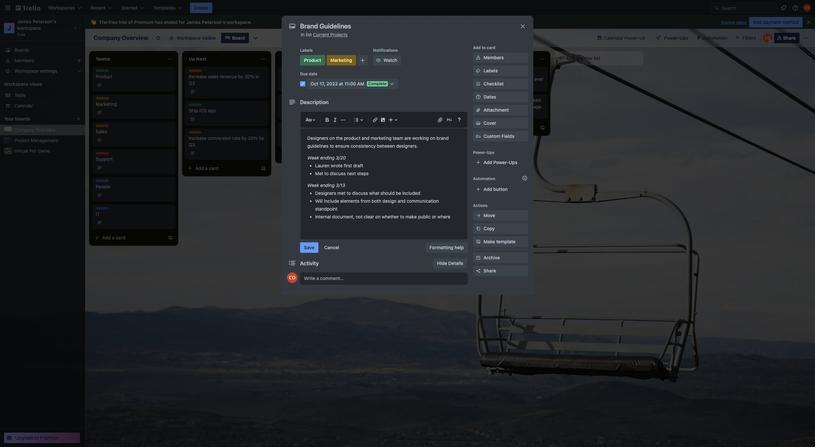 Task type: describe. For each thing, give the bounding box(es) containing it.
1 vertical spatial christina overa (christinaovera) image
[[763, 33, 773, 43]]

received
[[468, 83, 486, 89]]

increase for increase conversion rate by 20% by q3
[[189, 135, 207, 141]]

marketing inside the product marketing brand guidelines
[[296, 97, 315, 102]]

bravo to tom for answering the most customer support emails ever received in one day! link
[[468, 69, 544, 89]]

Oct 18, 2022 checkbox
[[282, 81, 316, 89]]

q3 for increase sales revenue by 30% in q3
[[189, 80, 195, 86]]

and inside designers on the product and marketing team are working on brand guidelines to ensure consistency between designers.
[[362, 135, 370, 141]]

calendar for calendar power-up
[[605, 35, 624, 41]]

support link
[[96, 156, 172, 163]]

2022 for mar 23, 2022
[[398, 110, 408, 115]]

Aug 20, 2022 checkbox
[[375, 136, 410, 144]]

members for members "link" to the left
[[14, 58, 34, 63]]

to left make at the top of page
[[400, 214, 405, 220]]

one
[[492, 83, 500, 89]]

color: blue, title: "it" element for develop
[[282, 69, 295, 74]]

increase for increase sales revenue by 30% in q3
[[189, 74, 207, 79]]

aug 20, 2022
[[383, 138, 408, 143]]

add a card up custom
[[475, 125, 498, 130]]

calendar link
[[14, 103, 81, 109]]

product for product marketing brand guidelines
[[282, 97, 297, 102]]

in list current projects
[[301, 32, 348, 37]]

description
[[300, 99, 329, 105]]

explore
[[722, 20, 736, 25]]

q3 for increase conversion rate by 20% by q3
[[189, 142, 195, 148]]

a for create from template… image related to sales
[[112, 235, 115, 241]]

in inside bravo to tom for answering the most customer support emails ever received in one day!
[[487, 83, 491, 89]]

power- inside 'calendar power-up' link
[[625, 35, 640, 41]]

projects
[[331, 32, 348, 37]]

to inside week ending 3/20 lauren wrote first draft met to discuss next steps
[[325, 171, 329, 176]]

more formatting image
[[339, 116, 347, 124]]

bravo for customer
[[468, 70, 480, 75]]

Main content area, start typing to enter text. text field
[[307, 134, 461, 233]]

copy
[[484, 226, 495, 231]]

1 vertical spatial overview
[[36, 127, 55, 133]]

help
[[455, 245, 464, 250]]

management
[[31, 138, 58, 143]]

product
[[344, 135, 361, 141]]

guidelines
[[296, 101, 318, 107]]

website redesign link
[[375, 73, 451, 80]]

2022 for oct 18, 2022
[[304, 83, 314, 88]]

20, for mar
[[391, 83, 397, 88]]

marketing for marketing increase conversion rate by 20% by q3
[[189, 131, 208, 136]]

hide details link
[[433, 258, 467, 269]]

project management link
[[14, 137, 81, 144]]

2022 for oct 17, 2022 at 11:00 am
[[327, 81, 338, 87]]

marketing analytics data
[[282, 125, 312, 134]]

sm image for archive
[[475, 255, 482, 261]]

add a card down it link
[[102, 235, 126, 241]]

add button button
[[473, 184, 528, 195]]

landing
[[514, 104, 530, 109]]

project management
[[14, 138, 58, 143]]

oct for oct 17, 2022
[[290, 110, 296, 115]]

for for bravo to tom for answering the most customer support emails ever received in one day!
[[497, 70, 503, 75]]

engineering
[[300, 74, 325, 79]]

designers inside designers on the product and marketing team are working on brand guidelines to ensure consistency between designers.
[[307, 135, 329, 141]]

conversion
[[208, 135, 231, 141]]

develop engineering blog link
[[282, 73, 358, 80]]

make template link
[[473, 237, 528, 247]]

working
[[413, 135, 429, 141]]

automation inside button
[[703, 35, 728, 41]]

create
[[194, 5, 209, 10]]

game
[[38, 148, 50, 154]]

oct for oct 18, 2022
[[290, 83, 296, 88]]

attachment
[[484, 107, 509, 113]]

cover
[[484, 120, 497, 126]]

Write a comment text field
[[300, 273, 468, 284]]

sales for sales
[[96, 125, 106, 129]]

calendar for calendar
[[14, 103, 33, 109]]

design
[[383, 198, 397, 204]]

new
[[504, 104, 513, 109]]

watch button
[[373, 55, 401, 66]]

members for right members "link"
[[484, 55, 504, 60]]

0 vertical spatial christina overa (christinaovera) image
[[804, 4, 812, 12]]

Mark due date as complete checkbox
[[300, 81, 306, 87]]

link image
[[371, 116, 379, 124]]

the inside bravo to tom for answering the most customer support emails ever received in one day!
[[527, 70, 534, 75]]

create button
[[190, 3, 212, 13]]

0 horizontal spatial members link
[[0, 55, 85, 66]]

attachment button
[[473, 105, 528, 115]]

0 horizontal spatial on
[[330, 135, 335, 141]]

peterson's inside james peterson's workspace free
[[33, 19, 56, 24]]

add a card button for rightmost create from template… image
[[464, 123, 538, 133]]

brand
[[437, 135, 449, 141]]

explore plans button
[[722, 19, 747, 27]]

17, for oct 17, 2022
[[298, 110, 302, 115]]

both
[[372, 198, 381, 204]]

of
[[128, 19, 133, 25]]

2 people from the top
[[96, 184, 110, 189]]

not
[[356, 214, 363, 220]]

color: red, title: "support" element for support
[[96, 152, 111, 157]]

open help dialog image
[[456, 116, 464, 124]]

open information menu image
[[793, 5, 799, 11]]

virtual
[[14, 148, 28, 154]]

add another list button
[[555, 51, 644, 66]]

color: green, title: "product" element up date
[[300, 55, 325, 66]]

rate
[[232, 135, 241, 141]]

a for create from template… image corresponding to increase conversion rate by 20% by q3
[[205, 166, 208, 171]]

color: yellow, title: "marketing" element up oct 17, 2022
[[296, 97, 315, 102]]

the inside designers on the product and marketing team are working on brand guidelines to ensure consistency between designers.
[[336, 135, 343, 141]]

include
[[324, 198, 339, 204]]

sm image for labels
[[475, 68, 482, 74]]

bravo to tom for answering the most customer support emails ever received in one day!
[[468, 70, 544, 89]]

workspace navigation collapse icon image
[[71, 24, 81, 33]]

2022 for oct 17, 2022
[[303, 110, 313, 115]]

color: purple, title: "people" element
[[96, 180, 109, 185]]

by right 20%
[[259, 135, 264, 141]]

primary element
[[0, 0, 816, 16]]

marketing up sales sales
[[96, 101, 117, 107]]

calendar power-up link
[[593, 33, 650, 43]]

attach and insert link image
[[437, 117, 444, 123]]

sm image for cover
[[475, 120, 482, 127]]

add to card
[[473, 45, 496, 50]]

product for product
[[304, 57, 321, 63]]

workspace inside banner
[[227, 19, 251, 25]]

your
[[4, 116, 14, 122]]

taking
[[510, 97, 523, 103]]

analytics data link
[[282, 128, 358, 135]]

company inside "board name" text box
[[94, 34, 121, 41]]

product ship ios app
[[189, 104, 216, 113]]

customize views image
[[252, 35, 259, 41]]

workspace inside james peterson's workspace free
[[17, 25, 41, 31]]

it for develop
[[282, 69, 286, 74]]

and inside bravo to lauren for taking the lead and finishing the new landing page design!
[[468, 104, 476, 109]]

copy link
[[473, 224, 528, 234]]

upgrade to premium link
[[4, 433, 80, 444]]

draft
[[353, 163, 363, 168]]

update help documentation link
[[375, 128, 451, 135]]

it for it
[[96, 207, 99, 212]]

lauren inside week ending 3/20 lauren wrote first draft met to discuss next steps
[[315, 163, 330, 168]]

lists image
[[353, 116, 361, 124]]

ending for lauren
[[320, 155, 335, 161]]

nov 24, 2022
[[290, 138, 315, 143]]

1 horizontal spatial members link
[[473, 52, 528, 63]]

premium inside banner
[[134, 19, 154, 25]]

add a card button down 'guidelines'
[[278, 150, 351, 161]]

people inside people people
[[96, 180, 109, 185]]

to up labels link
[[482, 45, 486, 50]]

Nov 24, 2022 checkbox
[[282, 136, 317, 144]]

text styles image
[[305, 116, 313, 124]]

make template
[[484, 239, 516, 245]]

Board name text field
[[90, 33, 152, 43]]

archive
[[484, 255, 500, 261]]

formatting help link
[[426, 243, 468, 253]]

a for rightmost create from template… image
[[485, 125, 487, 130]]

ever
[[535, 76, 544, 82]]

make
[[406, 214, 417, 220]]

0 vertical spatial share button
[[774, 33, 800, 43]]

cancel
[[324, 245, 339, 250]]

0 horizontal spatial power-ups
[[473, 150, 495, 155]]

wave image
[[90, 19, 96, 25]]

tom
[[487, 70, 496, 75]]

the up landing
[[524, 97, 531, 103]]

make
[[484, 239, 495, 245]]

most
[[468, 76, 479, 82]]

document,
[[332, 214, 355, 220]]

power- inside power-ups button
[[665, 35, 680, 41]]

complete
[[368, 81, 387, 86]]

1 horizontal spatial peterson's
[[202, 19, 226, 25]]

Mar 23, 2022 checkbox
[[375, 109, 410, 117]]

color: green, title: "product" element up marketing marketing
[[96, 69, 111, 74]]

11:00
[[345, 81, 356, 87]]

create from template… image for increase conversion rate by 20% by q3
[[261, 166, 266, 171]]

product link
[[96, 73, 172, 80]]

next
[[347, 171, 356, 176]]

color: yellow, title: "marketing" element for marketing
[[96, 97, 115, 102]]

add a card button for create from template… image related to sales
[[92, 233, 165, 243]]

add a card down nov 24, 2022 option
[[288, 152, 312, 158]]

blog
[[327, 74, 336, 79]]

views
[[30, 81, 42, 87]]

23,
[[391, 110, 397, 115]]

product marketing brand guidelines
[[282, 97, 318, 107]]

sm image for members
[[475, 54, 482, 61]]

answering
[[504, 70, 526, 75]]

page
[[531, 104, 542, 109]]

color: orange, title: "sales" element for increase
[[189, 69, 202, 74]]

aug
[[383, 138, 390, 143]]

website
[[375, 74, 392, 79]]

marketing link
[[96, 101, 172, 108]]

sm image for checklist
[[475, 81, 482, 87]]

mar 23, 2022
[[383, 110, 408, 115]]

actions
[[473, 203, 488, 208]]

up
[[640, 35, 646, 41]]

0 horizontal spatial ups
[[487, 150, 495, 155]]

product for product product
[[96, 69, 111, 74]]



Task type: vqa. For each thing, say whether or not it's contained in the screenshot.
kendallparks02 (kendallparks02) image
no



Task type: locate. For each thing, give the bounding box(es) containing it.
1 people from the top
[[96, 180, 109, 185]]

1 vertical spatial share
[[484, 268, 496, 274]]

marketing up oct 17, 2022
[[296, 97, 315, 102]]

company
[[94, 34, 121, 41], [14, 127, 34, 133]]

discuss inside week ending 3/20 lauren wrote first draft met to discuss next steps
[[330, 171, 346, 176]]

sm image down design!
[[475, 120, 482, 127]]

card down it link
[[116, 235, 126, 241]]

add button
[[484, 187, 508, 192]]

2 horizontal spatial on
[[430, 135, 436, 141]]

1 ending from the top
[[320, 155, 335, 161]]

members link
[[473, 52, 528, 63], [0, 55, 85, 66]]

to
[[482, 45, 486, 50], [481, 70, 486, 75], [481, 97, 486, 103], [330, 143, 334, 149], [325, 171, 329, 176], [347, 190, 351, 196], [400, 214, 405, 220], [35, 435, 39, 441]]

17, inside checkbox
[[298, 110, 302, 115]]

1 vertical spatial q3
[[189, 142, 195, 148]]

1 horizontal spatial premium
[[134, 19, 154, 25]]

marketing for marketing analytics data
[[282, 125, 301, 129]]

company up project
[[14, 127, 34, 133]]

1 horizontal spatial list
[[594, 55, 601, 61]]

mar
[[383, 83, 390, 88], [383, 110, 390, 115]]

0 horizontal spatial calendar
[[14, 103, 33, 109]]

sm image inside "watch" button
[[375, 57, 382, 64]]

power-ups button
[[651, 33, 693, 43]]

marketing for marketing marketing
[[96, 97, 115, 102]]

by right rate
[[242, 135, 247, 141]]

1 vertical spatial and
[[362, 135, 370, 141]]

0 horizontal spatial discuss
[[330, 171, 346, 176]]

cancel button
[[321, 243, 343, 253]]

20, inside checkbox
[[391, 138, 397, 143]]

1 vertical spatial company overview
[[14, 127, 55, 133]]

workspace inside workspace visible button
[[177, 35, 201, 41]]

j link
[[4, 23, 14, 33]]

1 q3 from the top
[[189, 80, 195, 86]]

bravo to lauren for taking the lead and finishing the new landing page design! link
[[468, 97, 544, 117]]

marketing for marketing
[[331, 57, 352, 63]]

designers.
[[396, 143, 418, 149]]

support up the day!
[[502, 76, 519, 82]]

0 horizontal spatial color: blue, title: "it" element
[[96, 207, 109, 212]]

editor toolbar toolbar
[[304, 115, 465, 125]]

mark due date as complete image
[[300, 81, 306, 87]]

0 vertical spatial designers
[[307, 135, 329, 141]]

add a card button down increase conversion rate by 20% by q3 link
[[185, 163, 258, 174]]

premium right the of at the left top of the page
[[134, 19, 154, 25]]

oct 17, 2022
[[290, 110, 313, 115]]

2 bravo from the top
[[468, 97, 480, 103]]

0 vertical spatial color: orange, title: "sales" element
[[189, 69, 202, 74]]

1 sm image from the top
[[475, 68, 482, 74]]

sm image inside move link
[[475, 212, 482, 219]]

1 horizontal spatial calendar
[[605, 35, 624, 41]]

2 week from the top
[[307, 183, 319, 188]]

calendar down table
[[14, 103, 33, 109]]

bravo inside bravo to tom for answering the most customer support emails ever received in one day!
[[468, 70, 480, 75]]

color: green, title: "product" element
[[300, 55, 325, 66], [96, 69, 111, 74], [282, 97, 297, 102], [189, 104, 204, 109]]

oct for oct 17, 2022 at 11:00 am
[[311, 81, 319, 87]]

1 horizontal spatial in
[[301, 32, 305, 37]]

1 horizontal spatial on
[[376, 214, 381, 220]]

for
[[179, 19, 185, 25], [497, 70, 503, 75], [503, 97, 509, 103]]

move
[[484, 213, 496, 218]]

and up design!
[[468, 104, 476, 109]]

sm image
[[475, 54, 482, 61], [375, 57, 382, 64], [475, 212, 482, 219], [475, 255, 482, 261]]

am
[[357, 81, 365, 87]]

marketing inside marketing analytics data
[[282, 125, 301, 129]]

peterson's up boards link on the top left
[[33, 19, 56, 24]]

17, for oct 17, 2022 at 11:00 am
[[320, 81, 325, 87]]

to right the met
[[347, 190, 351, 196]]

0 vertical spatial labels
[[300, 48, 313, 53]]

boards
[[14, 47, 29, 53]]

color: yellow, title: "marketing" element for increase conversion rate by 20% by q3
[[189, 131, 208, 136]]

0 vertical spatial in
[[301, 32, 305, 37]]

discuss inside the week ending 3/13 designers met to discuss what should be included will include elements from both design and communication standpoint internal document, not clear on whether to make public or where
[[352, 190, 368, 196]]

0 horizontal spatial company overview
[[14, 127, 55, 133]]

color: orange, title: "sales" element
[[189, 69, 202, 74], [96, 125, 109, 129]]

1 vertical spatial color: blue, title: "it" element
[[96, 207, 109, 212]]

1 horizontal spatial color: orange, title: "sales" element
[[189, 69, 202, 74]]

workspace
[[177, 35, 201, 41], [4, 81, 28, 87]]

marketing inside marketing increase conversion rate by 20% by q3
[[189, 131, 208, 136]]

17, down develop engineering blog link
[[320, 81, 325, 87]]

color: orange, title: "sales" element left sales
[[189, 69, 202, 74]]

members down boards
[[14, 58, 34, 63]]

bravo for and
[[468, 97, 480, 103]]

sm image for make template
[[475, 239, 482, 245]]

board link
[[221, 33, 249, 43]]

1 vertical spatial share button
[[473, 266, 528, 276]]

star or unstar board image
[[156, 35, 161, 41]]

0 horizontal spatial share button
[[473, 266, 528, 276]]

for inside bravo to tom for answering the most customer support emails ever received in one day!
[[497, 70, 503, 75]]

pet
[[29, 148, 36, 154]]

james up workspace visible button
[[186, 19, 201, 25]]

1 horizontal spatial share
[[784, 35, 796, 41]]

0 horizontal spatial christina overa (christinaovera) image
[[763, 33, 773, 43]]

image image
[[379, 116, 387, 124]]

24,
[[298, 138, 304, 143]]

be
[[396, 190, 401, 196]]

2 horizontal spatial and
[[468, 104, 476, 109]]

0 horizontal spatial workspace
[[17, 25, 41, 31]]

j
[[7, 24, 11, 32]]

color: red, title: "support" element for update
[[375, 125, 390, 129]]

0 vertical spatial calendar
[[605, 35, 624, 41]]

sales down marketing marketing
[[96, 125, 106, 129]]

sales increase sales revenue by 30% in q3
[[189, 69, 259, 86]]

designers down analytics data link
[[307, 135, 329, 141]]

0 vertical spatial workspace
[[177, 35, 201, 41]]

button
[[494, 187, 508, 192]]

calendar inside "link"
[[14, 103, 33, 109]]

product product
[[96, 69, 112, 79]]

0 vertical spatial for
[[179, 19, 185, 25]]

1 horizontal spatial christina overa (christinaovera) image
[[804, 4, 812, 12]]

card up tom
[[487, 45, 496, 50]]

workspace up table
[[4, 81, 28, 87]]

redesign
[[393, 74, 413, 79]]

sales for increase
[[189, 69, 199, 74]]

on right clear
[[376, 214, 381, 220]]

hide
[[437, 261, 447, 266]]

0 vertical spatial ending
[[320, 155, 335, 161]]

2 mar from the top
[[383, 110, 390, 115]]

create from template… image for sales
[[168, 235, 173, 241]]

1 vertical spatial color: red, title: "support" element
[[96, 152, 111, 157]]

workspace views
[[4, 81, 42, 87]]

2022 for mar 20, 2022
[[398, 83, 408, 88]]

2 vertical spatial create from template… image
[[168, 235, 173, 241]]

0 vertical spatial workspace
[[227, 19, 251, 25]]

christina overa (christinaovera) image
[[804, 4, 812, 12], [763, 33, 773, 43]]

italic ⌘i image
[[331, 116, 339, 124]]

add inside button
[[566, 55, 575, 61]]

0 vertical spatial ups
[[680, 35, 689, 41]]

your boards with 3 items element
[[4, 115, 66, 123]]

20, down website redesign in the top of the page
[[391, 83, 397, 88]]

1 vertical spatial bravo
[[468, 97, 480, 103]]

2 vertical spatial ups
[[509, 160, 518, 165]]

christina overa (christinaovera) image down payment
[[763, 33, 773, 43]]

1 vertical spatial premium
[[40, 435, 59, 441]]

2 q3 from the top
[[189, 142, 195, 148]]

1 vertical spatial company
[[14, 127, 34, 133]]

2 horizontal spatial create from template… image
[[540, 125, 545, 130]]

3 sm image from the top
[[475, 120, 482, 127]]

the left new
[[496, 104, 503, 109]]

virtual pet game link
[[14, 148, 81, 154]]

are
[[405, 135, 411, 141]]

sm image inside make template link
[[475, 239, 482, 245]]

1 vertical spatial workspace
[[4, 81, 28, 87]]

bravo
[[468, 70, 480, 75], [468, 97, 480, 103]]

company overview inside "board name" text box
[[94, 34, 148, 41]]

marketing up nov
[[282, 125, 301, 129]]

sm image for move
[[475, 212, 482, 219]]

sm image left checklist
[[475, 81, 482, 87]]

sm image inside checklist link
[[475, 81, 482, 87]]

2 sm image from the top
[[475, 81, 482, 87]]

0 horizontal spatial in
[[256, 74, 259, 79]]

it
[[282, 69, 286, 74], [96, 207, 99, 212], [96, 211, 100, 217]]

where
[[438, 214, 450, 220]]

designers inside the week ending 3/13 designers met to discuss what should be included will include elements from both design and communication standpoint internal document, not clear on whether to make public or where
[[315, 190, 336, 196]]

2022 right 23,
[[398, 110, 408, 115]]

0 vertical spatial 20,
[[391, 83, 397, 88]]

product inside product product
[[96, 69, 111, 74]]

template
[[497, 239, 516, 245]]

color: blue, title: "it" element
[[282, 69, 295, 74], [96, 207, 109, 212]]

formatting help
[[430, 245, 464, 250]]

2022 up 'text styles' icon
[[303, 110, 313, 115]]

3/13
[[336, 183, 345, 188]]

share button down method
[[774, 33, 800, 43]]

color: blue, title: "it" element left due
[[282, 69, 295, 74]]

color: orange, title: "sales" element for sales
[[96, 125, 109, 129]]

0 vertical spatial 17,
[[320, 81, 325, 87]]

0 vertical spatial color: red, title: "support" element
[[375, 125, 390, 129]]

0 vertical spatial premium
[[134, 19, 154, 25]]

met
[[315, 171, 323, 176]]

0 horizontal spatial color: red, title: "support" element
[[96, 152, 111, 157]]

list right another
[[594, 55, 601, 61]]

Search field
[[720, 3, 777, 13]]

for inside banner
[[179, 19, 185, 25]]

power-ups inside button
[[665, 35, 689, 41]]

ups inside button
[[680, 35, 689, 41]]

week inside week ending 3/20 lauren wrote first draft met to discuss next steps
[[307, 155, 319, 161]]

standpoint
[[315, 206, 338, 212]]

company overview down trial
[[94, 34, 148, 41]]

0 vertical spatial discuss
[[330, 171, 346, 176]]

1 horizontal spatial company overview
[[94, 34, 148, 41]]

week for lauren
[[307, 155, 319, 161]]

on left brand
[[430, 135, 436, 141]]

james peterson's workspace link
[[17, 19, 58, 31]]

0 horizontal spatial company
[[14, 127, 34, 133]]

to right met
[[325, 171, 329, 176]]

sm image inside labels link
[[475, 68, 482, 74]]

1 week from the top
[[307, 155, 319, 161]]

1 horizontal spatial members
[[484, 55, 504, 60]]

to up the finishing
[[481, 97, 486, 103]]

1 vertical spatial power-ups
[[473, 150, 495, 155]]

workspace for workspace views
[[4, 81, 28, 87]]

boards
[[15, 116, 30, 122]]

Oct 17, 2022 checkbox
[[282, 109, 315, 117]]

support inside bravo to tom for answering the most customer support emails ever received in one day!
[[502, 76, 519, 82]]

custom fields
[[484, 133, 515, 139]]

2022 down blog
[[327, 81, 338, 87]]

company down the
[[94, 34, 121, 41]]

people down 'support support'
[[96, 180, 109, 185]]

product for product ship ios app
[[189, 104, 204, 109]]

0 horizontal spatial workspace
[[4, 81, 28, 87]]

color: orange, title: "sales" element down marketing marketing
[[96, 125, 109, 129]]

by for 30%
[[238, 74, 243, 79]]

automation up add button
[[473, 176, 496, 181]]

it inside it it
[[96, 207, 99, 212]]

filters
[[743, 35, 756, 41]]

people link
[[96, 184, 172, 190]]

labels inside labels link
[[484, 68, 498, 73]]

support inside support update help documentation
[[375, 125, 390, 129]]

2 increase from the top
[[189, 135, 207, 141]]

list left current
[[306, 32, 312, 37]]

for right 'ended'
[[179, 19, 185, 25]]

add a card button down it link
[[92, 233, 165, 243]]

mar left 23,
[[383, 110, 390, 115]]

mar for mar 23, 2022
[[383, 110, 390, 115]]

support inside 'support support'
[[96, 152, 111, 157]]

to inside bravo to tom for answering the most customer support emails ever received in one day!
[[481, 70, 486, 75]]

by for 20%
[[242, 135, 247, 141]]

project
[[14, 138, 29, 143]]

0 horizontal spatial create from template… image
[[168, 235, 173, 241]]

0 vertical spatial power-ups
[[665, 35, 689, 41]]

1 vertical spatial ending
[[320, 183, 335, 188]]

1 horizontal spatial 17,
[[320, 81, 325, 87]]

0 horizontal spatial lauren
[[315, 163, 330, 168]]

your boards
[[4, 116, 30, 122]]

1 vertical spatial discuss
[[352, 190, 368, 196]]

create from template… image
[[540, 125, 545, 130], [261, 166, 266, 171], [168, 235, 173, 241]]

discuss up from
[[352, 190, 368, 196]]

oct 18, 2022
[[290, 83, 314, 88]]

card down increase conversion rate by 20% by q3 link
[[209, 166, 219, 171]]

oct left '18,'
[[290, 83, 296, 88]]

increase
[[189, 74, 207, 79], [189, 135, 207, 141]]

0 horizontal spatial members
[[14, 58, 34, 63]]

ending for designers
[[320, 183, 335, 188]]

2022 right 24,
[[305, 138, 315, 143]]

color: green, title: "product" element left app
[[189, 104, 204, 109]]

1 vertical spatial in
[[256, 74, 259, 79]]

for inside bravo to lauren for taking the lead and finishing the new landing page design!
[[503, 97, 509, 103]]

add
[[754, 19, 762, 25], [473, 45, 481, 50], [566, 55, 575, 61], [475, 125, 483, 130], [288, 152, 297, 158], [484, 160, 493, 165], [195, 166, 204, 171], [484, 187, 493, 192], [102, 235, 111, 241]]

1 horizontal spatial overview
[[122, 34, 148, 41]]

labels up the due date on the left of the page
[[300, 48, 313, 53]]

app
[[208, 108, 216, 113]]

calendar up add another list button
[[605, 35, 624, 41]]

ending inside the week ending 3/13 designers met to discuss what should be included will include elements from both design and communication standpoint internal document, not clear on whether to make public or where
[[320, 183, 335, 188]]

0 vertical spatial q3
[[189, 80, 195, 86]]

color: yellow, title: "marketing" element for analytics data
[[282, 125, 301, 129]]

1 vertical spatial 17,
[[298, 110, 302, 115]]

workspace up board
[[227, 19, 251, 25]]

bravo inside bravo to lauren for taking the lead and finishing the new landing page design!
[[468, 97, 480, 103]]

card
[[487, 45, 496, 50], [488, 125, 498, 130], [302, 152, 312, 158], [209, 166, 219, 171], [116, 235, 126, 241]]

wrote
[[331, 163, 343, 168]]

to inside designers on the product and marketing team are working on brand guidelines to ensure consistency between designers.
[[330, 143, 334, 149]]

1 horizontal spatial automation
[[703, 35, 728, 41]]

1 horizontal spatial color: red, title: "support" element
[[375, 125, 390, 129]]

search image
[[715, 5, 720, 10]]

elements
[[341, 198, 360, 204]]

show menu image
[[803, 35, 810, 41]]

it develop engineering blog
[[282, 69, 336, 79]]

week inside the week ending 3/13 designers met to discuss what should be included will include elements from both design and communication standpoint internal document, not clear on whether to make public or where
[[307, 183, 319, 188]]

1 bravo from the top
[[468, 70, 480, 75]]

designers up include
[[315, 190, 336, 196]]

in inside the sales increase sales revenue by 30% in q3
[[256, 74, 259, 79]]

2 ending from the top
[[320, 183, 335, 188]]

for for bravo to lauren for taking the lead and finishing the new landing page design!
[[503, 97, 509, 103]]

0 horizontal spatial share
[[484, 268, 496, 274]]

2 vertical spatial in
[[487, 83, 491, 89]]

0 horizontal spatial 17,
[[298, 110, 302, 115]]

bravo up design!
[[468, 97, 480, 103]]

sales up 'support support'
[[96, 129, 107, 134]]

share button down the archive link
[[473, 266, 528, 276]]

0 horizontal spatial overview
[[36, 127, 55, 133]]

product
[[304, 57, 321, 63], [96, 69, 111, 74], [96, 74, 112, 79], [282, 97, 297, 102], [189, 104, 204, 109]]

2022 down redesign
[[398, 83, 408, 88]]

banner containing 👋
[[85, 16, 816, 29]]

18,
[[298, 83, 303, 88]]

5 sm image from the top
[[475, 239, 482, 245]]

color: yellow, title: "marketing" element up blog
[[327, 55, 356, 66]]

on inside the week ending 3/13 designers met to discuss what should be included will include elements from both design and communication standpoint internal document, not clear on whether to make public or where
[[376, 214, 381, 220]]

30%
[[245, 74, 254, 79]]

sales inside sales sales
[[96, 125, 106, 129]]

1 vertical spatial increase
[[189, 135, 207, 141]]

lauren inside bravo to lauren for taking the lead and finishing the new landing page design!
[[487, 97, 501, 103]]

0 vertical spatial share
[[784, 35, 796, 41]]

marketing
[[371, 135, 392, 141]]

trial
[[119, 19, 127, 25]]

4 sm image from the top
[[475, 226, 482, 232]]

add payment method
[[754, 19, 799, 25]]

sm image down actions
[[475, 212, 482, 219]]

for right tom
[[497, 70, 503, 75]]

increase left sales
[[189, 74, 207, 79]]

support down 'image'
[[375, 125, 390, 129]]

color: yellow, title: "marketing" element up nov
[[282, 125, 301, 129]]

2022 for aug 20, 2022
[[398, 138, 408, 143]]

due
[[300, 71, 308, 76]]

ended
[[164, 19, 178, 25]]

sm image inside the archive link
[[475, 255, 482, 261]]

banner
[[85, 16, 816, 29]]

color: green, title: "product" element up the oct 17, 2022 checkbox
[[282, 97, 297, 102]]

1 vertical spatial lauren
[[315, 163, 330, 168]]

add inside button
[[754, 19, 762, 25]]

discuss down wrote
[[330, 171, 346, 176]]

to inside bravo to lauren for taking the lead and finishing the new landing page design!
[[481, 97, 486, 103]]

1 horizontal spatial ups
[[509, 160, 518, 165]]

card for create from template… image corresponding to increase conversion rate by 20% by q3 add a card button
[[209, 166, 219, 171]]

2022 right '18,'
[[304, 83, 314, 88]]

2 horizontal spatial in
[[487, 83, 491, 89]]

upgrade to premium
[[15, 435, 59, 441]]

it inside it develop engineering blog
[[282, 69, 286, 74]]

q3 inside marketing increase conversion rate by 20% by q3
[[189, 142, 195, 148]]

dates button
[[473, 92, 528, 102]]

0 vertical spatial lauren
[[487, 97, 501, 103]]

automation button
[[694, 33, 732, 43]]

it link
[[96, 211, 172, 218]]

sales inside the sales increase sales revenue by 30% in q3
[[189, 69, 199, 74]]

0 horizontal spatial labels
[[300, 48, 313, 53]]

save
[[304, 245, 315, 250]]

1 increase from the top
[[189, 74, 207, 79]]

marketing inside marketing marketing
[[96, 97, 115, 102]]

add a card down conversion
[[195, 166, 219, 171]]

ending up wrote
[[320, 155, 335, 161]]

color: blue, title: "it" element for it
[[96, 207, 109, 212]]

brand
[[282, 101, 294, 107]]

share down method
[[784, 35, 796, 41]]

update
[[375, 129, 391, 134]]

ending inside week ending 3/20 lauren wrote first draft met to discuss next steps
[[320, 155, 335, 161]]

to right upgrade
[[35, 435, 39, 441]]

0 horizontal spatial and
[[362, 135, 370, 141]]

1 horizontal spatial share button
[[774, 33, 800, 43]]

ending
[[320, 155, 335, 161], [320, 183, 335, 188]]

bravo up most
[[468, 70, 480, 75]]

on down analytics data link
[[330, 135, 335, 141]]

sm image for watch
[[375, 57, 382, 64]]

card for add a card button associated with rightmost create from template… image
[[488, 125, 498, 130]]

0 notifications image
[[780, 4, 788, 12]]

boards link
[[0, 45, 85, 55]]

increase left conversion
[[189, 135, 207, 141]]

2022 up designers.
[[398, 138, 408, 143]]

2022 for nov 24, 2022
[[305, 138, 315, 143]]

public
[[418, 214, 431, 220]]

help
[[392, 129, 402, 134]]

color: yellow, title: "marketing" element
[[327, 55, 356, 66], [96, 97, 115, 102], [296, 97, 315, 102], [282, 125, 301, 129], [189, 131, 208, 136]]

clear
[[364, 214, 374, 220]]

1 vertical spatial workspace
[[17, 25, 41, 31]]

sm image inside cover link
[[475, 120, 482, 127]]

2 20, from the top
[[391, 138, 397, 143]]

1 vertical spatial create from template… image
[[261, 166, 266, 171]]

labels
[[300, 48, 313, 53], [484, 68, 498, 73]]

in down customer
[[487, 83, 491, 89]]

premium
[[134, 19, 154, 25], [40, 435, 59, 441]]

the up emails
[[527, 70, 534, 75]]

power- inside add power-ups link
[[494, 160, 509, 165]]

1 mar from the top
[[383, 83, 390, 88]]

ups left automation button
[[680, 35, 689, 41]]

workspace for workspace visible
[[177, 35, 201, 41]]

week down 'guidelines'
[[307, 155, 319, 161]]

1 vertical spatial 20,
[[391, 138, 397, 143]]

1 horizontal spatial and
[[398, 198, 406, 204]]

color: yellow, title: "marketing" element down product product
[[96, 97, 115, 102]]

james inside james peterson's workspace free
[[17, 19, 31, 24]]

product inside the product marketing brand guidelines
[[282, 97, 297, 102]]

add a card button for create from template… image corresponding to increase conversion rate by 20% by q3
[[185, 163, 258, 174]]

sales left sales
[[189, 69, 199, 74]]

view markdown image
[[446, 117, 453, 123]]

20, inside option
[[391, 83, 397, 88]]

sm image
[[475, 68, 482, 74], [475, 81, 482, 87], [475, 120, 482, 127], [475, 226, 482, 232], [475, 239, 482, 245]]

members
[[484, 55, 504, 60], [14, 58, 34, 63]]

payment
[[763, 19, 782, 25]]

at
[[339, 81, 343, 87]]

1 20, from the top
[[391, 83, 397, 88]]

members link down boards
[[0, 55, 85, 66]]

card for add a card button underneath 'guidelines'
[[302, 152, 312, 158]]

sm image down "add to card"
[[475, 54, 482, 61]]

oct down engineering
[[311, 81, 319, 87]]

overview inside "board name" text box
[[122, 34, 148, 41]]

card for add a card button for create from template… image related to sales
[[116, 235, 126, 241]]

0 vertical spatial and
[[468, 104, 476, 109]]

week for designers
[[307, 183, 319, 188]]

0 vertical spatial overview
[[122, 34, 148, 41]]

support support
[[96, 152, 113, 162]]

increase inside the sales increase sales revenue by 30% in q3
[[189, 74, 207, 79]]

0 vertical spatial list
[[306, 32, 312, 37]]

0 vertical spatial increase
[[189, 74, 207, 79]]

0 vertical spatial color: blue, title: "it" element
[[282, 69, 295, 74]]

increase inside marketing increase conversion rate by 20% by q3
[[189, 135, 207, 141]]

bravo to lauren for taking the lead and finishing the new landing page design!
[[468, 97, 542, 116]]

ups up add power-ups
[[487, 150, 495, 155]]

20, right aug
[[391, 138, 397, 143]]

0 vertical spatial company
[[94, 34, 121, 41]]

mar for mar 20, 2022
[[383, 83, 390, 88]]

add board image
[[76, 116, 81, 122]]

date
[[309, 71, 318, 76]]

sm image inside copy "link"
[[475, 226, 482, 232]]

0 horizontal spatial color: orange, title: "sales" element
[[96, 125, 109, 129]]

sales
[[208, 74, 219, 79]]

list inside button
[[594, 55, 601, 61]]

0 horizontal spatial automation
[[473, 176, 496, 181]]

lauren up 'attachment'
[[487, 97, 501, 103]]

for up new
[[503, 97, 509, 103]]

current projects link
[[313, 32, 348, 37]]

and
[[468, 104, 476, 109], [362, 135, 370, 141], [398, 198, 406, 204]]

james inside banner
[[186, 19, 201, 25]]

color: red, title: "support" element
[[375, 125, 390, 129], [96, 152, 111, 157]]

and inside the week ending 3/13 designers met to discuss what should be included will include elements from both design and communication standpoint internal document, not clear on whether to make public or where
[[398, 198, 406, 204]]

q3 inside the sales increase sales revenue by 30% in q3
[[189, 80, 195, 86]]

sm image left watch
[[375, 57, 382, 64]]

1 horizontal spatial labels
[[484, 68, 498, 73]]

by inside the sales increase sales revenue by 30% in q3
[[238, 74, 243, 79]]

christina overa (christinaovera) image
[[287, 273, 298, 283]]

sm image for copy
[[475, 226, 482, 232]]

Mar 20, 2022 checkbox
[[375, 81, 410, 89]]

in left current
[[301, 32, 305, 37]]

2 vertical spatial and
[[398, 198, 406, 204]]

to left 'ensure'
[[330, 143, 334, 149]]

what
[[369, 190, 380, 196]]

color: blue, title: "it" element down people people
[[96, 207, 109, 212]]

support up color: purple, title: "people" element
[[96, 156, 113, 162]]

product inside 'product ship ios app'
[[189, 104, 204, 109]]

bold ⌘b image
[[324, 116, 331, 124]]

None text field
[[297, 20, 513, 32]]

20, for aug
[[391, 138, 397, 143]]

ensure
[[335, 143, 350, 149]]

1 horizontal spatial workspace
[[227, 19, 251, 25]]

0 vertical spatial create from template… image
[[540, 125, 545, 130]]



